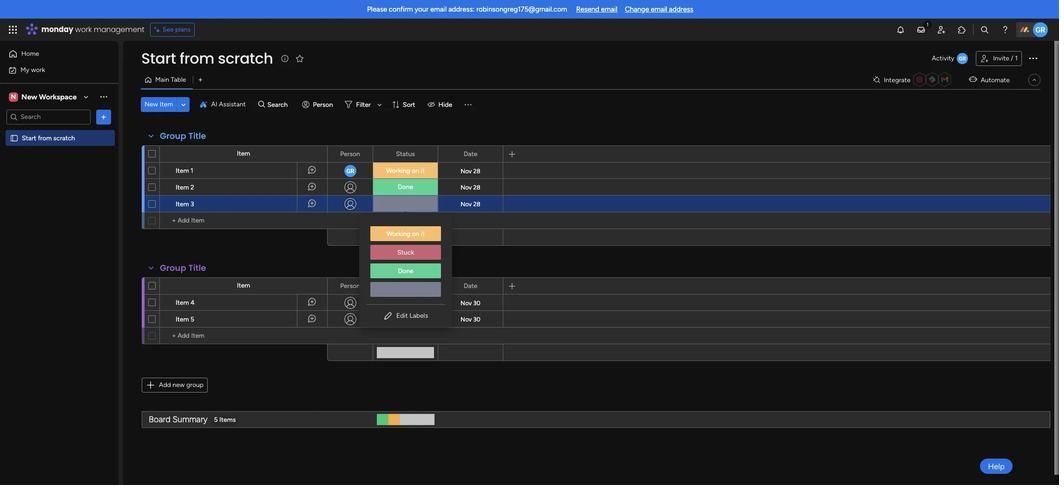 Task type: describe. For each thing, give the bounding box(es) containing it.
working on it inside option
[[387, 230, 425, 238]]

workspace image
[[9, 92, 18, 102]]

show board description image
[[280, 54, 291, 63]]

new item button
[[141, 97, 177, 112]]

2 + add item text field from the top
[[165, 331, 323, 342]]

edit labels button
[[367, 309, 445, 324]]

date for first date field from the bottom of the page
[[464, 282, 478, 290]]

0 vertical spatial working
[[386, 167, 411, 175]]

item inside button
[[160, 100, 173, 108]]

2 vertical spatial person
[[341, 282, 360, 290]]

activity
[[933, 54, 955, 62]]

integrate
[[885, 76, 911, 84]]

invite
[[994, 54, 1010, 62]]

n
[[11, 93, 16, 101]]

resend
[[577, 5, 600, 13]]

1 horizontal spatial option
[[371, 282, 441, 297]]

group
[[186, 381, 204, 389]]

2
[[191, 184, 194, 192]]

assistant
[[219, 100, 246, 108]]

list box containing working on it
[[360, 219, 453, 305]]

hide
[[439, 101, 453, 109]]

see plans button
[[150, 23, 195, 37]]

please confirm your email address: robinsongreg175@gmail.com
[[367, 5, 568, 13]]

my work button
[[6, 63, 100, 77]]

1 inside button
[[1016, 54, 1019, 62]]

your
[[415, 5, 429, 13]]

0 vertical spatial 5
[[191, 316, 194, 324]]

from inside list box
[[38, 134, 52, 142]]

activity button
[[929, 51, 973, 66]]

see plans
[[163, 26, 191, 33]]

0 vertical spatial done
[[398, 183, 414, 191]]

scratch inside list box
[[53, 134, 75, 142]]

4
[[191, 299, 195, 307]]

arrow down image
[[374, 99, 386, 110]]

change email address link
[[625, 5, 694, 13]]

main table
[[155, 76, 186, 84]]

new for new workspace
[[21, 92, 37, 101]]

Search field
[[265, 98, 293, 111]]

title for group title field associated with 2nd person field
[[189, 262, 206, 274]]

workspace
[[39, 92, 77, 101]]

/
[[1012, 54, 1014, 62]]

work for my
[[31, 66, 45, 74]]

main table button
[[141, 73, 193, 87]]

change email address
[[625, 5, 694, 13]]

1 image
[[924, 19, 933, 30]]

stuck option
[[371, 245, 441, 260]]

dapulse integrations image
[[874, 77, 881, 83]]

table
[[171, 76, 186, 84]]

status field for first person field from the top
[[394, 149, 418, 159]]

28 for done
[[474, 184, 481, 191]]

invite / 1
[[994, 54, 1019, 62]]

1 vertical spatial 5
[[214, 416, 218, 424]]

search everything image
[[981, 25, 990, 34]]

1 horizontal spatial start
[[141, 48, 176, 69]]

sort button
[[388, 97, 421, 112]]

1 date field from the top
[[462, 149, 480, 159]]

nov 28 for done
[[461, 184, 481, 191]]

2 nov from the top
[[461, 184, 472, 191]]

notifications image
[[897, 25, 906, 34]]

new for new item
[[145, 100, 158, 108]]

add new group
[[159, 381, 204, 389]]

start from scratch inside list box
[[22, 134, 75, 142]]

collapse board header image
[[1032, 76, 1039, 84]]

person button
[[298, 97, 339, 112]]

public board image
[[10, 134, 19, 143]]

automate
[[982, 76, 1011, 84]]

new
[[173, 381, 185, 389]]

start from scratch list box
[[0, 128, 119, 272]]

2 person field from the top
[[338, 281, 363, 291]]

Search in workspace field
[[20, 112, 78, 122]]

add view image
[[199, 77, 203, 83]]

confirm
[[389, 5, 413, 13]]

nov 30 for item 4
[[461, 300, 481, 307]]

ai assistant
[[211, 100, 246, 108]]

workspace selection element
[[9, 91, 78, 103]]

change
[[625, 5, 650, 13]]

resend email link
[[577, 5, 618, 13]]

labels
[[410, 312, 428, 320]]

add new group button
[[142, 378, 208, 393]]

it inside option
[[421, 230, 425, 238]]

done option
[[371, 264, 441, 279]]

item 3
[[176, 200, 194, 208]]

work for monday
[[75, 24, 92, 35]]

summary
[[173, 415, 208, 425]]

2 status from the top
[[396, 282, 415, 290]]

0 vertical spatial it
[[421, 167, 425, 175]]

angle down image
[[181, 101, 186, 108]]

group title field for 2nd person field
[[158, 262, 209, 274]]

sort
[[403, 101, 416, 109]]

1 nov from the top
[[461, 168, 472, 175]]

1 horizontal spatial start from scratch
[[141, 48, 273, 69]]

0 vertical spatial options image
[[1028, 52, 1040, 64]]



Task type: locate. For each thing, give the bounding box(es) containing it.
new workspace
[[21, 92, 77, 101]]

see
[[163, 26, 174, 33]]

Group Title field
[[158, 130, 209, 142], [158, 262, 209, 274]]

+ Add Item text field
[[165, 215, 323, 227], [165, 331, 323, 342]]

0 horizontal spatial new
[[21, 92, 37, 101]]

1 vertical spatial + add item text field
[[165, 331, 323, 342]]

list box
[[360, 219, 453, 305]]

new right n
[[21, 92, 37, 101]]

status
[[396, 150, 415, 158], [396, 282, 415, 290]]

1 up 2 at left top
[[191, 167, 193, 175]]

2 vertical spatial nov 28
[[461, 201, 481, 208]]

item 5
[[176, 316, 194, 324]]

1 nov 30 from the top
[[461, 300, 481, 307]]

item
[[160, 100, 173, 108], [237, 150, 250, 158], [176, 167, 189, 175], [176, 184, 189, 192], [176, 200, 189, 208], [237, 282, 250, 290], [176, 299, 189, 307], [176, 316, 189, 324]]

1 vertical spatial start
[[22, 134, 36, 142]]

3 nov 28 from the top
[[461, 201, 481, 208]]

0 horizontal spatial 5
[[191, 316, 194, 324]]

email right resend
[[601, 5, 618, 13]]

1 horizontal spatial new
[[145, 100, 158, 108]]

0 vertical spatial date
[[464, 150, 478, 158]]

0 vertical spatial start from scratch
[[141, 48, 273, 69]]

4 nov from the top
[[461, 300, 472, 307]]

0 vertical spatial status field
[[394, 149, 418, 159]]

filter
[[356, 101, 371, 109]]

0 horizontal spatial 1
[[191, 167, 193, 175]]

email for change email address
[[651, 5, 668, 13]]

3 28 from the top
[[474, 201, 481, 208]]

email right change
[[651, 5, 668, 13]]

my work
[[20, 66, 45, 74]]

0 horizontal spatial option
[[0, 130, 119, 132]]

monday
[[41, 24, 73, 35]]

home
[[21, 50, 39, 58]]

from down search in workspace 'field'
[[38, 134, 52, 142]]

invite members image
[[938, 25, 947, 34]]

1 group from the top
[[160, 130, 186, 142]]

1 horizontal spatial options image
[[1028, 52, 1040, 64]]

email right your
[[431, 5, 447, 13]]

my
[[20, 66, 29, 74]]

help button
[[981, 459, 1013, 474]]

1 vertical spatial options image
[[99, 112, 108, 122]]

working
[[386, 167, 411, 175], [387, 230, 411, 238]]

1
[[1016, 54, 1019, 62], [191, 167, 193, 175]]

1 vertical spatial nov 28
[[461, 184, 481, 191]]

1 vertical spatial working
[[387, 230, 411, 238]]

item 2
[[176, 184, 194, 192]]

inbox image
[[917, 25, 926, 34]]

0 vertical spatial group title field
[[158, 130, 209, 142]]

1 vertical spatial group title field
[[158, 262, 209, 274]]

30 for 4
[[474, 300, 481, 307]]

0 vertical spatial title
[[189, 130, 206, 142]]

0 vertical spatial nov 28
[[461, 168, 481, 175]]

1 vertical spatial from
[[38, 134, 52, 142]]

0 vertical spatial on
[[412, 167, 420, 175]]

2 nov 28 from the top
[[461, 184, 481, 191]]

1 vertical spatial scratch
[[53, 134, 75, 142]]

1 vertical spatial option
[[371, 282, 441, 297]]

28
[[474, 168, 481, 175], [474, 184, 481, 191], [474, 201, 481, 208]]

title for group title field related to first person field from the top
[[189, 130, 206, 142]]

address:
[[449, 5, 475, 13]]

1 vertical spatial 30
[[474, 316, 481, 323]]

invite / 1 button
[[977, 51, 1023, 66]]

1 vertical spatial date field
[[462, 281, 480, 291]]

1 horizontal spatial scratch
[[218, 48, 273, 69]]

new item
[[145, 100, 173, 108]]

person inside popup button
[[313, 101, 333, 109]]

0 horizontal spatial options image
[[99, 112, 108, 122]]

resend email
[[577, 5, 618, 13]]

title
[[189, 130, 206, 142], [189, 262, 206, 274]]

2 horizontal spatial email
[[651, 5, 668, 13]]

select product image
[[8, 25, 18, 34]]

1 horizontal spatial 5
[[214, 416, 218, 424]]

1 vertical spatial title
[[189, 262, 206, 274]]

2 title from the top
[[189, 262, 206, 274]]

board
[[149, 415, 171, 425]]

2 on from the top
[[412, 230, 420, 238]]

1 vertical spatial 1
[[191, 167, 193, 175]]

1 right /
[[1016, 54, 1019, 62]]

group up item 4
[[160, 262, 186, 274]]

start
[[141, 48, 176, 69], [22, 134, 36, 142]]

autopilot image
[[970, 74, 978, 85]]

2 group from the top
[[160, 262, 186, 274]]

1 vertical spatial date
[[464, 282, 478, 290]]

3 email from the left
[[651, 5, 668, 13]]

30 for 5
[[474, 316, 481, 323]]

options image
[[1028, 52, 1040, 64], [99, 112, 108, 122]]

workspace options image
[[99, 92, 108, 102]]

3 nov from the top
[[461, 201, 472, 208]]

30
[[474, 300, 481, 307], [474, 316, 481, 323]]

1 group title from the top
[[160, 130, 206, 142]]

1 vertical spatial on
[[412, 230, 420, 238]]

group for group title field related to first person field from the top
[[160, 130, 186, 142]]

on
[[412, 167, 420, 175], [412, 230, 420, 238]]

v2 search image
[[259, 99, 265, 110]]

group title down angle down icon
[[160, 130, 206, 142]]

1 vertical spatial group title
[[160, 262, 206, 274]]

group title for group title field associated with 2nd person field
[[160, 262, 206, 274]]

start right public board image
[[22, 134, 36, 142]]

status field for 2nd person field
[[394, 281, 418, 291]]

1 horizontal spatial 1
[[1016, 54, 1019, 62]]

0 vertical spatial person
[[313, 101, 333, 109]]

working on it option
[[371, 227, 441, 241]]

nov 30
[[461, 300, 481, 307], [461, 316, 481, 323]]

group title field for first person field from the top
[[158, 130, 209, 142]]

1 vertical spatial it
[[421, 230, 425, 238]]

0 horizontal spatial scratch
[[53, 134, 75, 142]]

group down angle down icon
[[160, 130, 186, 142]]

hide button
[[424, 97, 458, 112]]

2 30 from the top
[[474, 316, 481, 323]]

0 horizontal spatial work
[[31, 66, 45, 74]]

0 vertical spatial person field
[[338, 149, 363, 159]]

option
[[0, 130, 119, 132], [371, 282, 441, 297]]

group for group title field associated with 2nd person field
[[160, 262, 186, 274]]

Start from scratch field
[[139, 48, 276, 69]]

date for 1st date field
[[464, 150, 478, 158]]

1 date from the top
[[464, 150, 478, 158]]

28 for working on it
[[474, 168, 481, 175]]

group title
[[160, 130, 206, 142], [160, 262, 206, 274]]

1 vertical spatial group
[[160, 262, 186, 274]]

email for resend email
[[601, 5, 618, 13]]

done inside option
[[398, 267, 414, 275]]

management
[[94, 24, 145, 35]]

group
[[160, 130, 186, 142], [160, 262, 186, 274]]

1 vertical spatial status
[[396, 282, 415, 290]]

greg robinson image
[[1034, 22, 1049, 37]]

items
[[220, 416, 236, 424]]

help
[[989, 462, 1006, 471]]

5
[[191, 316, 194, 324], [214, 416, 218, 424]]

1 horizontal spatial work
[[75, 24, 92, 35]]

options image right /
[[1028, 52, 1040, 64]]

edit labels
[[397, 312, 428, 320]]

5 left items
[[214, 416, 218, 424]]

please
[[367, 5, 387, 13]]

robinsongreg175@gmail.com
[[477, 5, 568, 13]]

work right my
[[31, 66, 45, 74]]

from up add view image
[[180, 48, 214, 69]]

group title field down angle down icon
[[158, 130, 209, 142]]

0 horizontal spatial start from scratch
[[22, 134, 75, 142]]

1 vertical spatial work
[[31, 66, 45, 74]]

0 vertical spatial from
[[180, 48, 214, 69]]

work inside button
[[31, 66, 45, 74]]

0 vertical spatial group title
[[160, 130, 206, 142]]

1 horizontal spatial email
[[601, 5, 618, 13]]

1 vertical spatial person
[[341, 150, 360, 158]]

2 date from the top
[[464, 282, 478, 290]]

board summary
[[149, 415, 208, 425]]

0 vertical spatial 30
[[474, 300, 481, 307]]

5 items
[[214, 416, 236, 424]]

0 vertical spatial date field
[[462, 149, 480, 159]]

1 vertical spatial status field
[[394, 281, 418, 291]]

1 vertical spatial person field
[[338, 281, 363, 291]]

2 nov 30 from the top
[[461, 316, 481, 323]]

0 horizontal spatial from
[[38, 134, 52, 142]]

option down done option
[[371, 282, 441, 297]]

5 nov from the top
[[461, 316, 472, 323]]

Date field
[[462, 149, 480, 159], [462, 281, 480, 291]]

1 + add item text field from the top
[[165, 215, 323, 227]]

on inside option
[[412, 230, 420, 238]]

0 horizontal spatial start
[[22, 134, 36, 142]]

2 28 from the top
[[474, 184, 481, 191]]

nov 28 for working on it
[[461, 168, 481, 175]]

0 vertical spatial nov 30
[[461, 300, 481, 307]]

1 vertical spatial 28
[[474, 184, 481, 191]]

new inside workspace selection element
[[21, 92, 37, 101]]

start inside start from scratch list box
[[22, 134, 36, 142]]

start from scratch up add view image
[[141, 48, 273, 69]]

2 group title field from the top
[[158, 262, 209, 274]]

it
[[421, 167, 425, 175], [421, 230, 425, 238]]

1 28 from the top
[[474, 168, 481, 175]]

Status field
[[394, 149, 418, 159], [394, 281, 418, 291]]

scratch
[[218, 48, 273, 69], [53, 134, 75, 142]]

group title up item 4
[[160, 262, 206, 274]]

work right monday
[[75, 24, 92, 35]]

help image
[[1001, 25, 1011, 34]]

plans
[[175, 26, 191, 33]]

0 vertical spatial working on it
[[386, 167, 425, 175]]

person
[[313, 101, 333, 109], [341, 150, 360, 158], [341, 282, 360, 290]]

group title for group title field related to first person field from the top
[[160, 130, 206, 142]]

2 email from the left
[[601, 5, 618, 13]]

new
[[21, 92, 37, 101], [145, 100, 158, 108]]

1 horizontal spatial from
[[180, 48, 214, 69]]

home button
[[6, 47, 100, 61]]

1 vertical spatial start from scratch
[[22, 134, 75, 142]]

5 down 4
[[191, 316, 194, 324]]

stuck
[[398, 249, 414, 257]]

Person field
[[338, 149, 363, 159], [338, 281, 363, 291]]

0 vertical spatial scratch
[[218, 48, 273, 69]]

1 vertical spatial done
[[398, 267, 414, 275]]

monday work management
[[41, 24, 145, 35]]

start up main
[[141, 48, 176, 69]]

options image down workspace options image on the top left of the page
[[99, 112, 108, 122]]

option down search in workspace 'field'
[[0, 130, 119, 132]]

0 horizontal spatial email
[[431, 5, 447, 13]]

apps image
[[958, 25, 967, 34]]

item 4
[[176, 299, 195, 307]]

ai
[[211, 100, 217, 108]]

1 group title field from the top
[[158, 130, 209, 142]]

0 vertical spatial start
[[141, 48, 176, 69]]

1 nov 28 from the top
[[461, 168, 481, 175]]

0 vertical spatial 1
[[1016, 54, 1019, 62]]

1 vertical spatial working on it
[[387, 230, 425, 238]]

title up 4
[[189, 262, 206, 274]]

working on it
[[386, 167, 425, 175], [387, 230, 425, 238]]

0 vertical spatial status
[[396, 150, 415, 158]]

0 vertical spatial 28
[[474, 168, 481, 175]]

start from scratch
[[141, 48, 273, 69], [22, 134, 75, 142]]

working inside option
[[387, 230, 411, 238]]

2 status field from the top
[[394, 281, 418, 291]]

group title field up item 4
[[158, 262, 209, 274]]

nov
[[461, 168, 472, 175], [461, 184, 472, 191], [461, 201, 472, 208], [461, 300, 472, 307], [461, 316, 472, 323]]

menu image
[[464, 100, 473, 109]]

3
[[191, 200, 194, 208]]

1 on from the top
[[412, 167, 420, 175]]

new inside the "new item" button
[[145, 100, 158, 108]]

0 vertical spatial + add item text field
[[165, 215, 323, 227]]

ai logo image
[[200, 101, 208, 108]]

0 vertical spatial group
[[160, 130, 186, 142]]

1 30 from the top
[[474, 300, 481, 307]]

0 vertical spatial option
[[0, 130, 119, 132]]

main
[[155, 76, 169, 84]]

new down main
[[145, 100, 158, 108]]

add to favorites image
[[296, 54, 305, 63]]

title down ai logo
[[189, 130, 206, 142]]

email
[[431, 5, 447, 13], [601, 5, 618, 13], [651, 5, 668, 13]]

1 status from the top
[[396, 150, 415, 158]]

2 group title from the top
[[160, 262, 206, 274]]

add
[[159, 381, 171, 389]]

item 1
[[176, 167, 193, 175]]

nov 28
[[461, 168, 481, 175], [461, 184, 481, 191], [461, 201, 481, 208]]

1 person field from the top
[[338, 149, 363, 159]]

scratch down search in workspace 'field'
[[53, 134, 75, 142]]

2 date field from the top
[[462, 281, 480, 291]]

1 email from the left
[[431, 5, 447, 13]]

scratch left show board description icon
[[218, 48, 273, 69]]

start from scratch down search in workspace 'field'
[[22, 134, 75, 142]]

0 vertical spatial work
[[75, 24, 92, 35]]

from
[[180, 48, 214, 69], [38, 134, 52, 142]]

2 vertical spatial 28
[[474, 201, 481, 208]]

1 vertical spatial nov 30
[[461, 316, 481, 323]]

nov 30 for item 5
[[461, 316, 481, 323]]

work
[[75, 24, 92, 35], [31, 66, 45, 74]]

edit
[[397, 312, 408, 320]]

done
[[398, 183, 414, 191], [398, 267, 414, 275]]

filter button
[[342, 97, 386, 112]]

ai assistant button
[[196, 97, 250, 112]]

1 status field from the top
[[394, 149, 418, 159]]

1 title from the top
[[189, 130, 206, 142]]

address
[[670, 5, 694, 13]]



Task type: vqa. For each thing, say whether or not it's contained in the screenshot.
Public board icon to the bottom
no



